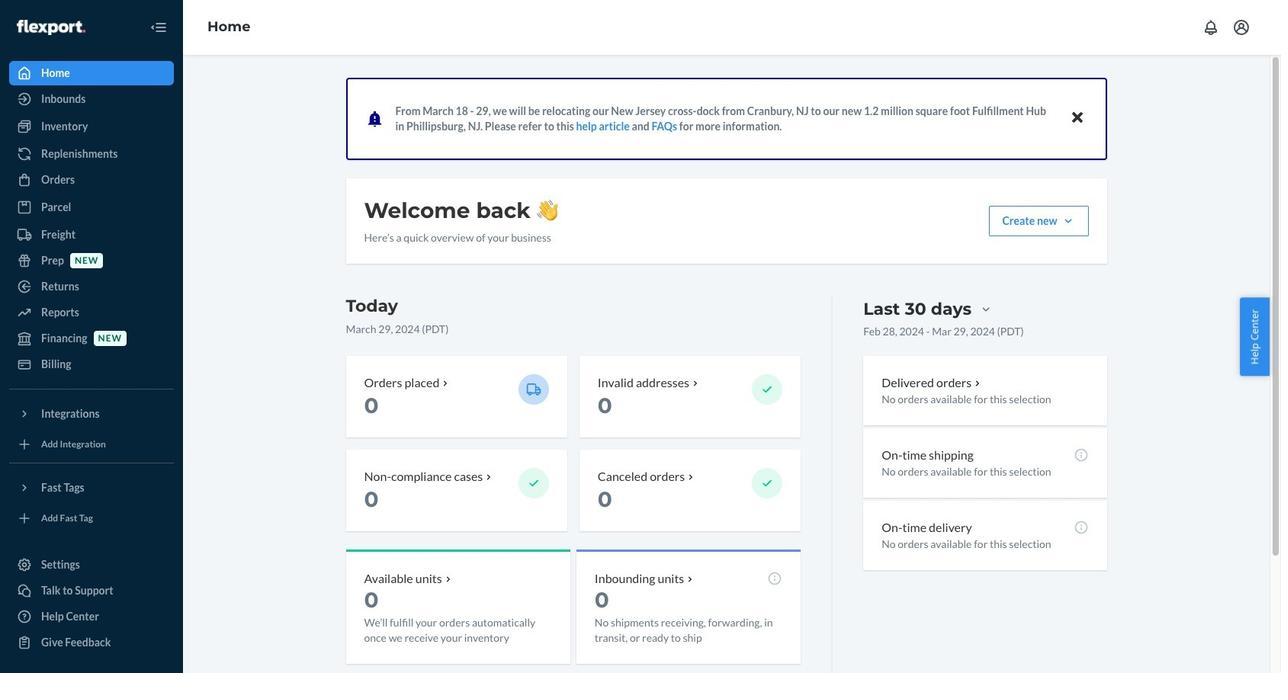 Task type: locate. For each thing, give the bounding box(es) containing it.
close navigation image
[[149, 18, 168, 37]]

flexport logo image
[[17, 20, 85, 35]]

hand-wave emoji image
[[537, 200, 558, 221]]



Task type: vqa. For each thing, say whether or not it's contained in the screenshot.
flexport logo
yes



Task type: describe. For each thing, give the bounding box(es) containing it.
close image
[[1072, 109, 1083, 127]]

open notifications image
[[1202, 18, 1220, 37]]

open account menu image
[[1232, 18, 1251, 37]]



